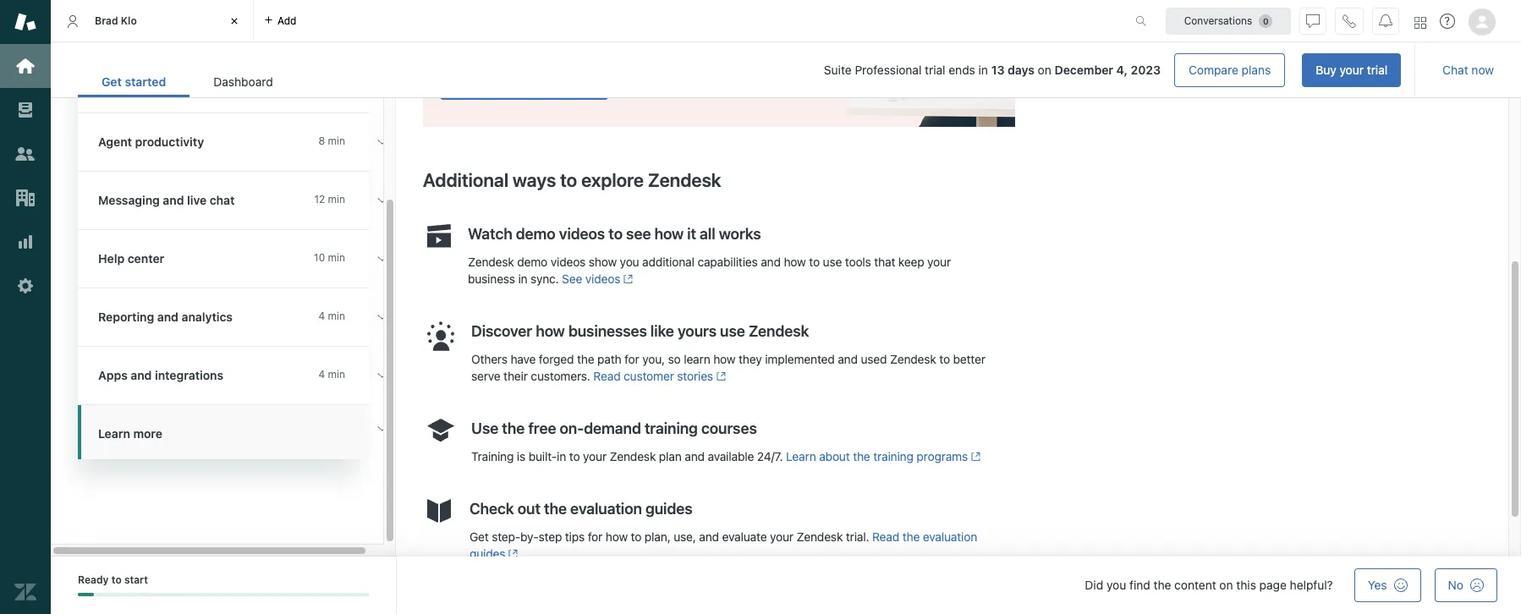 Task type: vqa. For each thing, say whether or not it's contained in the screenshot.
up
no



Task type: describe. For each thing, give the bounding box(es) containing it.
ends
[[949, 63, 975, 77]]

and inside "heading"
[[157, 310, 179, 324]]

videos for show
[[551, 255, 586, 269]]

reporting and analytics
[[98, 310, 233, 324]]

additional
[[642, 255, 695, 269]]

the right use
[[502, 420, 525, 437]]

path
[[597, 352, 621, 366]]

integrations
[[155, 368, 223, 382]]

apps and integrations heading
[[78, 347, 399, 405]]

business
[[468, 271, 515, 286]]

12
[[314, 193, 325, 206]]

learn more
[[98, 426, 162, 441]]

(opens in a new tab) image for courses
[[968, 452, 981, 462]]

keep
[[899, 255, 924, 269]]

yours
[[678, 322, 717, 340]]

0 vertical spatial on
[[1038, 63, 1052, 77]]

add button
[[254, 0, 307, 41]]

show
[[589, 255, 617, 269]]

start
[[124, 574, 148, 586]]

read the evaluation guides
[[470, 530, 977, 561]]

min for analytics
[[328, 310, 345, 322]]

evaluation inside read the evaluation guides
[[923, 530, 977, 544]]

10 min
[[314, 251, 345, 264]]

professional
[[855, 63, 922, 77]]

how left plan,
[[606, 530, 628, 544]]

get step-by-step tips for how to plan, use, and evaluate your zendesk trial.
[[470, 530, 872, 544]]

conversations button
[[1166, 7, 1291, 34]]

agent productivity
[[98, 135, 204, 149]]

how inside others have forged the path for you, so learn how they implemented and used zendesk to better serve their customers.
[[713, 352, 736, 366]]

your inside zendesk demo videos show you additional capabilities and how to use tools that keep your business in sync.
[[927, 255, 951, 269]]

center
[[128, 251, 164, 266]]

13
[[991, 63, 1005, 77]]

december
[[1055, 63, 1114, 77]]

check out the evaluation guides
[[470, 500, 693, 518]]

find
[[1130, 578, 1151, 592]]

December 4, 2023 text field
[[1055, 63, 1161, 77]]

on inside footer
[[1220, 578, 1233, 592]]

section containing suite professional trial ends in
[[310, 53, 1401, 87]]

brad
[[95, 14, 118, 27]]

chat
[[1443, 63, 1469, 77]]

button displays agent's chat status as invisible. image
[[1306, 14, 1320, 27]]

check
[[470, 500, 514, 518]]

now
[[1472, 63, 1494, 77]]

ready
[[78, 574, 109, 586]]

forged
[[539, 352, 574, 366]]

productivity
[[135, 135, 204, 149]]

and inside heading
[[163, 193, 184, 207]]

4,
[[1117, 63, 1128, 77]]

read for guides
[[872, 530, 900, 544]]

add
[[278, 14, 297, 27]]

analytics
[[182, 310, 233, 324]]

others have forged the path for you, so learn how they implemented and used zendesk to better serve their customers.
[[471, 352, 986, 383]]

4 for apps and integrations
[[319, 368, 325, 381]]

helpful?
[[1290, 578, 1333, 592]]

to left plan,
[[631, 530, 642, 544]]

demo for zendesk
[[517, 255, 548, 269]]

out
[[518, 500, 541, 518]]

learn for learn about the training programs
[[786, 449, 816, 464]]

get started image
[[14, 55, 36, 77]]

zendesk support image
[[14, 11, 36, 33]]

step-
[[492, 530, 521, 544]]

min for integrations
[[328, 368, 345, 381]]

1 horizontal spatial in
[[557, 449, 566, 464]]

use inside zendesk demo videos show you additional capabilities and how to use tools that keep your business in sync.
[[823, 255, 842, 269]]

zendesk up implemented
[[749, 322, 809, 340]]

reporting
[[98, 310, 154, 324]]

0 vertical spatial training
[[645, 420, 698, 437]]

to left see
[[609, 225, 623, 243]]

use
[[471, 420, 499, 437]]

have
[[511, 352, 536, 366]]

did you find the content on this page helpful?
[[1085, 578, 1333, 592]]

progress bar image
[[78, 593, 94, 597]]

plans
[[1242, 63, 1271, 77]]

courses
[[701, 420, 757, 437]]

tab list containing get started
[[78, 66, 297, 97]]

buy
[[1316, 63, 1337, 77]]

training is built-in to your zendesk plan and available 24/7.
[[471, 449, 786, 464]]

min inside agent productivity "heading"
[[328, 135, 345, 147]]

messaging and live chat
[[98, 193, 235, 207]]

guides inside read the evaluation guides
[[470, 546, 505, 561]]

compare
[[1189, 63, 1239, 77]]

ready to start
[[78, 574, 148, 586]]

to right ways
[[560, 169, 577, 191]]

8 min
[[319, 135, 345, 147]]

0 vertical spatial guides
[[646, 500, 693, 518]]

dashboard
[[213, 74, 273, 89]]

admin image
[[14, 275, 36, 297]]

and inside heading
[[131, 368, 152, 382]]

and right use, at the bottom left
[[699, 530, 719, 544]]

learn about the training programs link
[[786, 449, 981, 464]]

plan,
[[645, 530, 671, 544]]

chat now
[[1443, 63, 1494, 77]]

messaging
[[98, 193, 160, 207]]

to inside others have forged the path for you, so learn how they implemented and used zendesk to better serve their customers.
[[939, 352, 950, 366]]

footer containing did you find the content on this page helpful?
[[51, 557, 1521, 614]]

works
[[719, 225, 761, 243]]

see
[[562, 271, 582, 286]]

learn more heading
[[78, 405, 399, 453]]

buy your trial button
[[1302, 53, 1401, 87]]

plan
[[659, 449, 682, 464]]

zendesk products image
[[1415, 16, 1427, 28]]

ways
[[513, 169, 556, 191]]

watch demo videos to see how it all works
[[468, 225, 761, 243]]

and right plan at the left of page
[[685, 449, 705, 464]]

training
[[471, 449, 514, 464]]

0 horizontal spatial evaluation
[[570, 500, 642, 518]]

customer
[[624, 369, 674, 383]]

(opens in a new tab) image
[[713, 372, 726, 382]]

the inside footer
[[1154, 578, 1171, 592]]

content
[[1175, 578, 1216, 592]]

(opens in a new tab) image inside read the evaluation guides link
[[505, 549, 518, 559]]

evaluate
[[722, 530, 767, 544]]

1 vertical spatial training
[[873, 449, 914, 464]]

no
[[1448, 578, 1464, 592]]

how up the forged
[[536, 322, 565, 340]]

by-
[[520, 530, 539, 544]]

tools
[[845, 255, 871, 269]]

sync.
[[531, 271, 559, 286]]

the inside read the evaluation guides
[[903, 530, 920, 544]]

the right out
[[544, 500, 567, 518]]

watch
[[468, 225, 512, 243]]

read the evaluation guides link
[[470, 530, 977, 561]]

businesses
[[568, 322, 647, 340]]

to inside zendesk demo videos show you additional capabilities and how to use tools that keep your business in sync.
[[809, 255, 820, 269]]

zendesk left trial.
[[797, 530, 843, 544]]

organizations image
[[14, 187, 36, 209]]



Task type: locate. For each thing, give the bounding box(es) containing it.
1 vertical spatial on
[[1220, 578, 1233, 592]]

discover how businesses like yours use zendesk
[[471, 322, 809, 340]]

0 vertical spatial 4
[[319, 310, 325, 322]]

1 vertical spatial 4
[[319, 368, 325, 381]]

get left the started
[[102, 74, 122, 89]]

implemented
[[765, 352, 835, 366]]

main element
[[0, 0, 51, 614]]

8
[[319, 135, 325, 147]]

0 horizontal spatial learn
[[98, 426, 130, 441]]

0 vertical spatial learn
[[98, 426, 130, 441]]

guides
[[646, 500, 693, 518], [470, 546, 505, 561]]

your right evaluate
[[770, 530, 794, 544]]

use left tools
[[823, 255, 842, 269]]

1 min from the top
[[328, 135, 345, 147]]

to left the better
[[939, 352, 950, 366]]

1 vertical spatial 4 min
[[319, 368, 345, 381]]

close image
[[226, 13, 243, 30]]

customers image
[[14, 143, 36, 165]]

buy your trial
[[1316, 63, 1388, 77]]

footer
[[51, 557, 1521, 614]]

the right trial.
[[903, 530, 920, 544]]

started
[[125, 74, 166, 89]]

section
[[310, 53, 1401, 87]]

chat now button
[[1429, 53, 1508, 87]]

1 horizontal spatial learn
[[786, 449, 816, 464]]

1 horizontal spatial read
[[872, 530, 900, 544]]

1 horizontal spatial trial
[[1367, 63, 1388, 77]]

learn inside dropdown button
[[98, 426, 130, 441]]

your
[[1340, 63, 1364, 77], [927, 255, 951, 269], [583, 449, 607, 464], [770, 530, 794, 544]]

12 min
[[314, 193, 345, 206]]

and right apps
[[131, 368, 152, 382]]

trial for professional
[[925, 63, 946, 77]]

trial for your
[[1367, 63, 1388, 77]]

customers.
[[531, 369, 590, 383]]

to down on-
[[569, 449, 580, 464]]

1 vertical spatial read
[[872, 530, 900, 544]]

brad klo tab
[[51, 0, 254, 42]]

4 min for integrations
[[319, 368, 345, 381]]

4 min from the top
[[328, 310, 345, 322]]

to left start
[[111, 574, 122, 586]]

on right days
[[1038, 63, 1052, 77]]

1 vertical spatial guides
[[470, 546, 505, 561]]

2 vertical spatial videos
[[585, 271, 620, 286]]

how left it
[[654, 225, 684, 243]]

0 vertical spatial demo
[[516, 225, 556, 243]]

suite professional trial ends in 13 days on december 4, 2023
[[824, 63, 1161, 77]]

1 vertical spatial learn
[[786, 449, 816, 464]]

get
[[102, 74, 122, 89], [470, 530, 489, 544]]

get started
[[102, 74, 166, 89]]

zendesk
[[648, 169, 721, 191], [468, 255, 514, 269], [749, 322, 809, 340], [890, 352, 936, 366], [610, 449, 656, 464], [797, 530, 843, 544]]

evaluation down programs
[[923, 530, 977, 544]]

read inside read the evaluation guides
[[872, 530, 900, 544]]

for for like
[[625, 352, 639, 366]]

to left tools
[[809, 255, 820, 269]]

trial.
[[846, 530, 869, 544]]

and left live
[[163, 193, 184, 207]]

guides up get step-by-step tips for how to plan, use, and evaluate your zendesk trial. at bottom
[[646, 500, 693, 518]]

chat
[[210, 193, 235, 207]]

the left path
[[577, 352, 594, 366]]

on
[[1038, 63, 1052, 77], [1220, 578, 1233, 592]]

did
[[1085, 578, 1103, 592]]

0 horizontal spatial trial
[[925, 63, 946, 77]]

discover
[[471, 322, 532, 340]]

get inside tab list
[[102, 74, 122, 89]]

learn for learn more
[[98, 426, 130, 441]]

videos up see
[[551, 255, 586, 269]]

tabs tab list
[[51, 0, 1118, 42]]

compare plans
[[1189, 63, 1271, 77]]

is
[[517, 449, 526, 464]]

capabilities
[[698, 255, 758, 269]]

zendesk up business
[[468, 255, 514, 269]]

you right show
[[620, 255, 639, 269]]

4 min inside reporting and analytics "heading"
[[319, 310, 345, 322]]

so
[[668, 352, 681, 366]]

use the free on-demand training courses
[[471, 420, 757, 437]]

conversations
[[1184, 14, 1253, 27]]

videos up show
[[559, 225, 605, 243]]

min inside help center "heading"
[[328, 251, 345, 264]]

1 horizontal spatial evaluation
[[923, 530, 977, 544]]

2 horizontal spatial (opens in a new tab) image
[[968, 452, 981, 462]]

demo for watch
[[516, 225, 556, 243]]

tab list
[[78, 66, 297, 97]]

for inside others have forged the path for you, so learn how they implemented and used zendesk to better serve their customers.
[[625, 352, 639, 366]]

1 horizontal spatial training
[[873, 449, 914, 464]]

see videos
[[562, 271, 620, 286]]

4 min inside apps and integrations heading
[[319, 368, 345, 381]]

read for yours
[[594, 369, 621, 383]]

2 horizontal spatial in
[[979, 63, 988, 77]]

and left used
[[838, 352, 858, 366]]

0 vertical spatial for
[[625, 352, 639, 366]]

1 vertical spatial get
[[470, 530, 489, 544]]

explore
[[581, 169, 644, 191]]

it
[[687, 225, 696, 243]]

zendesk image
[[14, 581, 36, 603]]

(opens in a new tab) image inside see videos link
[[620, 274, 633, 284]]

in inside zendesk demo videos show you additional capabilities and how to use tools that keep your business in sync.
[[518, 271, 528, 286]]

0 vertical spatial in
[[979, 63, 988, 77]]

and inside zendesk demo videos show you additional capabilities and how to use tools that keep your business in sync.
[[761, 255, 781, 269]]

built-
[[529, 449, 557, 464]]

2 vertical spatial in
[[557, 449, 566, 464]]

0 vertical spatial (opens in a new tab) image
[[620, 274, 633, 284]]

4 min for analytics
[[319, 310, 345, 322]]

1 4 min from the top
[[319, 310, 345, 322]]

demo right watch
[[516, 225, 556, 243]]

1 vertical spatial demo
[[517, 255, 548, 269]]

agent productivity heading
[[78, 113, 399, 172]]

for right tips
[[588, 530, 603, 544]]

training left programs
[[873, 449, 914, 464]]

2 trial from the left
[[1367, 63, 1388, 77]]

how up (opens in a new tab) image
[[713, 352, 736, 366]]

for left you,
[[625, 352, 639, 366]]

yes button
[[1354, 569, 1421, 602]]

in down on-
[[557, 449, 566, 464]]

(opens in a new tab) image for it
[[620, 274, 633, 284]]

2 vertical spatial (opens in a new tab) image
[[505, 549, 518, 559]]

serve
[[471, 369, 501, 383]]

0 horizontal spatial guides
[[470, 546, 505, 561]]

the right about
[[853, 449, 870, 464]]

use up "they"
[[720, 322, 745, 340]]

4 for reporting and analytics
[[319, 310, 325, 322]]

notifications image
[[1379, 14, 1393, 27]]

get for get step-by-step tips for how to plan, use, and evaluate your zendesk trial.
[[470, 530, 489, 544]]

programs
[[917, 449, 968, 464]]

this
[[1236, 578, 1256, 592]]

4
[[319, 310, 325, 322], [319, 368, 325, 381]]

0 vertical spatial you
[[620, 255, 639, 269]]

learn right 24/7.
[[786, 449, 816, 464]]

1 vertical spatial videos
[[551, 255, 586, 269]]

your right buy
[[1340, 63, 1364, 77]]

guides down step-
[[470, 546, 505, 561]]

1 horizontal spatial get
[[470, 530, 489, 544]]

zendesk down use the free on-demand training courses
[[610, 449, 656, 464]]

available
[[708, 449, 754, 464]]

0 horizontal spatial you
[[620, 255, 639, 269]]

dashboard tab
[[190, 66, 297, 97]]

reporting image
[[14, 231, 36, 253]]

0 horizontal spatial for
[[588, 530, 603, 544]]

and down works at the top of page
[[761, 255, 781, 269]]

and left analytics at the bottom of page
[[157, 310, 179, 324]]

4 inside reporting and analytics "heading"
[[319, 310, 325, 322]]

step
[[539, 530, 562, 544]]

free
[[528, 420, 556, 437]]

zendesk demo videos show you additional capabilities and how to use tools that keep your business in sync.
[[468, 255, 951, 286]]

24/7.
[[757, 449, 783, 464]]

1 vertical spatial in
[[518, 271, 528, 286]]

0 horizontal spatial (opens in a new tab) image
[[505, 549, 518, 559]]

demo inside zendesk demo videos show you additional capabilities and how to use tools that keep your business in sync.
[[517, 255, 548, 269]]

learn about the training programs
[[786, 449, 968, 464]]

get left step-
[[470, 530, 489, 544]]

1 trial from the left
[[925, 63, 946, 77]]

reporting and analytics heading
[[78, 289, 399, 347]]

0 vertical spatial 4 min
[[319, 310, 345, 322]]

read down path
[[594, 369, 621, 383]]

1 horizontal spatial you
[[1107, 578, 1126, 592]]

1 horizontal spatial (opens in a new tab) image
[[620, 274, 633, 284]]

1 vertical spatial for
[[588, 530, 603, 544]]

videos down show
[[585, 271, 620, 286]]

0 horizontal spatial in
[[518, 271, 528, 286]]

your down demand
[[583, 449, 607, 464]]

in left "sync."
[[518, 271, 528, 286]]

min inside the messaging and live chat heading
[[328, 193, 345, 206]]

to inside footer
[[111, 574, 122, 586]]

how left tools
[[784, 255, 806, 269]]

0 vertical spatial use
[[823, 255, 842, 269]]

messaging and live chat heading
[[78, 172, 399, 230]]

your inside "buy your trial" button
[[1340, 63, 1364, 77]]

zendesk inside zendesk demo videos show you additional capabilities and how to use tools that keep your business in sync.
[[468, 255, 514, 269]]

about
[[819, 449, 850, 464]]

get for get started
[[102, 74, 122, 89]]

how
[[654, 225, 684, 243], [784, 255, 806, 269], [536, 322, 565, 340], [713, 352, 736, 366], [606, 530, 628, 544]]

the right "find"
[[1154, 578, 1171, 592]]

min inside apps and integrations heading
[[328, 368, 345, 381]]

learn left "more"
[[98, 426, 130, 441]]

0 horizontal spatial training
[[645, 420, 698, 437]]

read customer stories
[[594, 369, 713, 383]]

suite
[[824, 63, 852, 77]]

learn
[[98, 426, 130, 441], [786, 449, 816, 464]]

2 4 from the top
[[319, 368, 325, 381]]

1 vertical spatial use
[[720, 322, 745, 340]]

better
[[953, 352, 986, 366]]

how inside zendesk demo videos show you additional capabilities and how to use tools that keep your business in sync.
[[784, 255, 806, 269]]

their
[[504, 369, 528, 383]]

1 horizontal spatial use
[[823, 255, 842, 269]]

on-
[[560, 420, 584, 437]]

zendesk up it
[[648, 169, 721, 191]]

days
[[1008, 63, 1035, 77]]

read customer stories link
[[594, 369, 726, 383]]

you right did
[[1107, 578, 1126, 592]]

0 horizontal spatial get
[[102, 74, 122, 89]]

0 vertical spatial evaluation
[[570, 500, 642, 518]]

read right trial.
[[872, 530, 900, 544]]

on left this
[[1220, 578, 1233, 592]]

for for evaluation
[[588, 530, 603, 544]]

4 inside apps and integrations heading
[[319, 368, 325, 381]]

they
[[739, 352, 762, 366]]

5 min from the top
[[328, 368, 345, 381]]

and inside others have forged the path for you, so learn how they implemented and used zendesk to better serve their customers.
[[838, 352, 858, 366]]

yes
[[1368, 578, 1387, 592]]

2 4 min from the top
[[319, 368, 345, 381]]

zendesk right used
[[890, 352, 936, 366]]

2 min from the top
[[328, 193, 345, 206]]

demo up "sync."
[[517, 255, 548, 269]]

views image
[[14, 99, 36, 121]]

trial inside button
[[1367, 63, 1388, 77]]

min
[[328, 135, 345, 147], [328, 193, 345, 206], [328, 251, 345, 264], [328, 310, 345, 322], [328, 368, 345, 381]]

0 horizontal spatial on
[[1038, 63, 1052, 77]]

0 vertical spatial videos
[[559, 225, 605, 243]]

you,
[[642, 352, 665, 366]]

1 vertical spatial (opens in a new tab) image
[[968, 452, 981, 462]]

videos inside zendesk demo videos show you additional capabilities and how to use tools that keep your business in sync.
[[551, 255, 586, 269]]

help center
[[98, 251, 164, 266]]

text image
[[846, 0, 1015, 127]]

progress-bar progress bar
[[78, 593, 369, 597]]

0 vertical spatial read
[[594, 369, 621, 383]]

(opens in a new tab) image inside learn about the training programs link
[[968, 452, 981, 462]]

(opens in a new tab) image
[[620, 274, 633, 284], [968, 452, 981, 462], [505, 549, 518, 559]]

compare plans button
[[1174, 53, 1285, 87]]

videos for to
[[559, 225, 605, 243]]

brad klo
[[95, 14, 137, 27]]

1 horizontal spatial on
[[1220, 578, 1233, 592]]

see videos link
[[562, 271, 633, 286]]

min for live
[[328, 193, 345, 206]]

1 vertical spatial evaluation
[[923, 530, 977, 544]]

used
[[861, 352, 887, 366]]

1 4 from the top
[[319, 310, 325, 322]]

in left 13
[[979, 63, 988, 77]]

1 horizontal spatial for
[[625, 352, 639, 366]]

you inside zendesk demo videos show you additional capabilities and how to use tools that keep your business in sync.
[[620, 255, 639, 269]]

0 horizontal spatial read
[[594, 369, 621, 383]]

training up plan at the left of page
[[645, 420, 698, 437]]

and
[[163, 193, 184, 207], [761, 255, 781, 269], [157, 310, 179, 324], [838, 352, 858, 366], [131, 368, 152, 382], [685, 449, 705, 464], [699, 530, 719, 544]]

like
[[650, 322, 674, 340]]

trial down the notifications 'icon'
[[1367, 63, 1388, 77]]

stories
[[677, 369, 713, 383]]

learn
[[684, 352, 710, 366]]

apps and integrations
[[98, 368, 223, 382]]

others
[[471, 352, 508, 366]]

3 min from the top
[[328, 251, 345, 264]]

trial left the ends
[[925, 63, 946, 77]]

0 horizontal spatial use
[[720, 322, 745, 340]]

1 vertical spatial you
[[1107, 578, 1126, 592]]

help center heading
[[78, 230, 399, 289]]

0 vertical spatial get
[[102, 74, 122, 89]]

evaluation up tips
[[570, 500, 642, 518]]

zendesk inside others have forged the path for you, so learn how they implemented and used zendesk to better serve their customers.
[[890, 352, 936, 366]]

your right keep
[[927, 255, 951, 269]]

min inside reporting and analytics "heading"
[[328, 310, 345, 322]]

the inside others have forged the path for you, so learn how they implemented and used zendesk to better serve their customers.
[[577, 352, 594, 366]]

get help image
[[1440, 14, 1455, 29]]

1 horizontal spatial guides
[[646, 500, 693, 518]]



